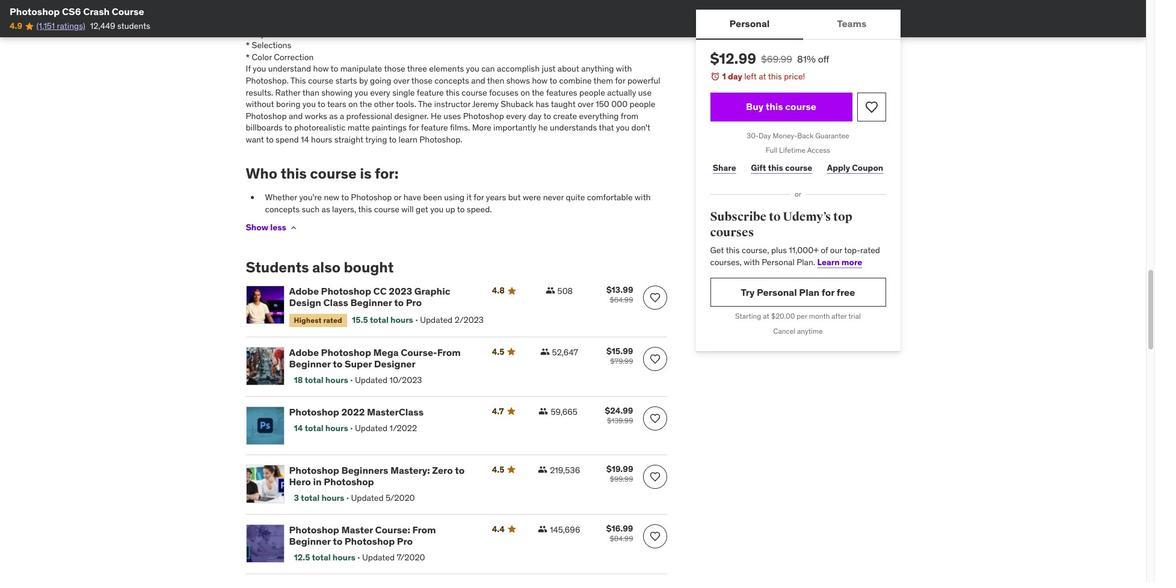Task type: locate. For each thing, give the bounding box(es) containing it.
hours down photorealistic on the top left of the page
[[311, 134, 332, 145]]

$99.99
[[610, 475, 633, 484]]

total right the 3
[[301, 493, 320, 504]]

hours
[[311, 134, 332, 145], [390, 315, 413, 325], [325, 375, 348, 386], [325, 423, 348, 434], [321, 493, 344, 504], [333, 552, 355, 563]]

photoshop down also
[[321, 285, 371, 297]]

xsmall image for photoshop master course: from beginner to photoshop pro
[[538, 525, 547, 534]]

photoshop down 15.5
[[321, 347, 371, 359]]

xsmall image left 508
[[545, 286, 555, 296]]

0 vertical spatial concepts
[[435, 75, 469, 86]]

beginner inside adobe photoshop cc 2023 graphic design class beginner to pro
[[350, 297, 392, 309]]

as
[[329, 111, 338, 121], [322, 204, 330, 215]]

and down boring
[[289, 111, 303, 121]]

without
[[246, 99, 274, 110]]

1 vertical spatial adobe
[[289, 347, 319, 359]]

hours down 2022
[[325, 423, 348, 434]]

photoshop up more
[[463, 111, 504, 121]]

feature up the
[[417, 87, 444, 98]]

0 horizontal spatial people
[[579, 87, 605, 98]]

highest rated
[[294, 316, 342, 325]]

0 horizontal spatial photoshop.
[[246, 75, 289, 86]]

from up 7/2020
[[412, 524, 436, 536]]

photoshop up (1,151
[[10, 5, 60, 17]]

have
[[403, 192, 421, 203]]

beginner up 15.5
[[350, 297, 392, 309]]

1 horizontal spatial every
[[506, 111, 526, 121]]

this right gift
[[768, 162, 783, 173]]

hours down super
[[325, 375, 348, 386]]

concepts inside * layers * selections * color correction if you understand how to manipulate those three elements you can accomplish just about anything with photoshop. this course starts by going over those concepts and then shows how to combine them for powerful results. rather than showing you every single feature this course focuses on the features people actually use without boring you to tears on the other tools. the instructor jeremy shuback has taught over 150 000 people photoshop and works as a professional designer. he uses photoshop every day to create everything from billboards to photorealistic matte paintings for feature films. more importantly he understands that you don't want to spend 14 hours straight trying to learn photoshop.
[[435, 75, 469, 86]]

updated down graphic
[[420, 315, 453, 325]]

1 vertical spatial concepts
[[265, 204, 300, 215]]

0 vertical spatial feature
[[417, 87, 444, 98]]

2 * from the top
[[246, 40, 250, 51]]

you down been
[[430, 204, 444, 215]]

the up has
[[532, 87, 544, 98]]

how
[[313, 63, 329, 74], [532, 75, 548, 86]]

per
[[797, 312, 807, 321]]

$20.00
[[771, 312, 795, 321]]

2 horizontal spatial with
[[744, 257, 760, 268]]

4.4
[[492, 524, 505, 535]]

from
[[437, 347, 461, 359], [412, 524, 436, 536]]

alarm image
[[710, 72, 720, 81]]

or
[[795, 190, 801, 199], [394, 192, 401, 203]]

course up the "than"
[[308, 75, 333, 86]]

layers,
[[332, 204, 356, 215]]

pro up 15.5 total hours
[[406, 297, 422, 309]]

create
[[553, 111, 577, 121]]

course
[[308, 75, 333, 86], [462, 87, 487, 98], [785, 100, 816, 112], [785, 162, 812, 173], [310, 164, 357, 183], [374, 204, 399, 215]]

adobe inside adobe photoshop cc 2023 graphic design class beginner to pro
[[289, 285, 319, 297]]

feature
[[417, 87, 444, 98], [421, 122, 448, 133]]

0 horizontal spatial how
[[313, 63, 329, 74]]

xsmall image left 219,536
[[538, 465, 548, 475]]

0 horizontal spatial those
[[384, 63, 405, 74]]

4.5 for adobe photoshop mega course-from beginner to super designer
[[492, 347, 504, 357]]

to down just
[[549, 75, 557, 86]]

to inside photoshop beginners mastery: zero to hero in photoshop
[[455, 464, 465, 476]]

1 4.5 from the top
[[492, 347, 504, 357]]

to left super
[[333, 358, 342, 370]]

day right 1
[[728, 71, 742, 82]]

rather
[[275, 87, 301, 98]]

total down photoshop 2022 masterclass
[[305, 423, 323, 434]]

for down designer.
[[409, 122, 419, 133]]

over up single
[[393, 75, 409, 86]]

photoshop down is
[[351, 192, 392, 203]]

photoshop 2022 masterclass link
[[289, 406, 477, 418]]

1 horizontal spatial concepts
[[435, 75, 469, 86]]

3
[[294, 493, 299, 504]]

0 vertical spatial people
[[579, 87, 605, 98]]

at left $20.00
[[763, 312, 769, 321]]

12.5 total hours
[[294, 552, 355, 563]]

people down use in the right of the page
[[630, 99, 655, 110]]

people up 150
[[579, 87, 605, 98]]

adobe down students also bought
[[289, 285, 319, 297]]

concepts
[[435, 75, 469, 86], [265, 204, 300, 215]]

2 vertical spatial personal
[[757, 286, 797, 298]]

day
[[759, 131, 771, 140]]

1 vertical spatial beginner
[[289, 358, 331, 370]]

hours down in
[[321, 493, 344, 504]]

want
[[246, 134, 264, 145]]

1 vertical spatial people
[[630, 99, 655, 110]]

beginner inside the adobe photoshop mega course-from beginner to super designer
[[289, 358, 331, 370]]

updated
[[420, 315, 453, 325], [355, 375, 387, 386], [355, 423, 387, 434], [351, 493, 384, 504], [362, 552, 395, 563]]

total right the 12.5 on the bottom of page
[[312, 552, 331, 563]]

course inside button
[[785, 100, 816, 112]]

wishlist image for zero
[[649, 471, 661, 483]]

personal down "plus"
[[762, 257, 795, 268]]

4.9
[[10, 21, 22, 32]]

this down $69.99
[[768, 71, 782, 82]]

photoshop up updated 7/2020
[[345, 536, 395, 548]]

going
[[370, 75, 391, 86]]

concepts down elements
[[435, 75, 469, 86]]

day
[[728, 71, 742, 82], [528, 111, 542, 121]]

0 vertical spatial 14
[[301, 134, 309, 145]]

he
[[538, 122, 548, 133]]

top
[[833, 209, 852, 224]]

4.5 up 4.7
[[492, 347, 504, 357]]

beginner up the 12.5 on the bottom of page
[[289, 536, 331, 548]]

as down new
[[322, 204, 330, 215]]

2 vertical spatial *
[[246, 52, 250, 62]]

how down just
[[532, 75, 548, 86]]

0 horizontal spatial over
[[393, 75, 409, 86]]

1 vertical spatial pro
[[397, 536, 413, 548]]

4.8
[[492, 285, 505, 296]]

course,
[[742, 245, 769, 256]]

to right up
[[457, 204, 465, 215]]

as inside whether you're new to photoshop or have been using it for years but were never quite comfortable with concepts such as layers, this course will get you up to speed.
[[322, 204, 330, 215]]

xsmall image for photoshop beginners mastery: zero to hero in photoshop
[[538, 465, 548, 475]]

total right 18
[[305, 375, 323, 386]]

beginner
[[350, 297, 392, 309], [289, 358, 331, 370], [289, 536, 331, 548]]

photoshop.
[[246, 75, 289, 86], [419, 134, 462, 145]]

to up he
[[543, 111, 551, 121]]

1 horizontal spatial how
[[532, 75, 548, 86]]

xsmall image left 52,647
[[540, 347, 550, 357]]

course up jeremy
[[462, 87, 487, 98]]

pro up 7/2020
[[397, 536, 413, 548]]

pro
[[406, 297, 422, 309], [397, 536, 413, 548]]

0 horizontal spatial or
[[394, 192, 401, 203]]

$24.99
[[605, 405, 633, 416]]

1 horizontal spatial with
[[635, 192, 651, 203]]

1 vertical spatial the
[[360, 99, 372, 110]]

how up the "than"
[[313, 63, 329, 74]]

at right "left"
[[759, 71, 766, 82]]

0 vertical spatial rated
[[860, 245, 880, 256]]

were
[[523, 192, 541, 203]]

3 * from the top
[[246, 52, 250, 62]]

hours down photoshop master course: from beginner to photoshop pro at the left bottom
[[333, 552, 355, 563]]

1 vertical spatial feature
[[421, 122, 448, 133]]

photorealistic
[[294, 122, 346, 133]]

0 vertical spatial with
[[616, 63, 632, 74]]

0 vertical spatial from
[[437, 347, 461, 359]]

starting
[[735, 312, 761, 321]]

course-
[[401, 347, 437, 359]]

0 vertical spatial personal
[[729, 18, 770, 30]]

this up courses,
[[726, 245, 740, 256]]

0 vertical spatial on
[[520, 87, 530, 98]]

150
[[596, 99, 609, 110]]

those down "three"
[[411, 75, 433, 86]]

1 vertical spatial 4.5
[[492, 464, 504, 475]]

hours for beginners
[[321, 493, 344, 504]]

plan
[[799, 286, 819, 298]]

0 vertical spatial 4.5
[[492, 347, 504, 357]]

1 horizontal spatial on
[[520, 87, 530, 98]]

$12.99
[[710, 49, 756, 68]]

plus
[[771, 245, 787, 256]]

2 vertical spatial with
[[744, 257, 760, 268]]

2 4.5 from the top
[[492, 464, 504, 475]]

0 vertical spatial photoshop.
[[246, 75, 289, 86]]

xsmall image left 145,696
[[538, 525, 547, 534]]

0 horizontal spatial on
[[348, 99, 358, 110]]

updated for mega
[[355, 375, 387, 386]]

adobe up 18
[[289, 347, 319, 359]]

adobe for design
[[289, 285, 319, 297]]

adobe photoshop mega course-from beginner to super designer
[[289, 347, 461, 370]]

1 vertical spatial those
[[411, 75, 433, 86]]

taught
[[551, 99, 576, 110]]

rated up more
[[860, 245, 880, 256]]

$15.99
[[606, 346, 633, 357]]

0 vertical spatial as
[[329, 111, 338, 121]]

12,449 students
[[90, 21, 150, 32]]

to up layers,
[[341, 192, 349, 203]]

1 vertical spatial with
[[635, 192, 651, 203]]

concepts down whether
[[265, 204, 300, 215]]

as left "a" on the left
[[329, 111, 338, 121]]

single
[[392, 87, 415, 98]]

2 adobe from the top
[[289, 347, 319, 359]]

1 horizontal spatial from
[[437, 347, 461, 359]]

0 vertical spatial the
[[532, 87, 544, 98]]

to left udemy's
[[769, 209, 781, 224]]

xsmall image for adobe photoshop mega course-from beginner to super designer
[[540, 347, 550, 357]]

this
[[290, 75, 306, 86]]

3 total hours
[[294, 493, 344, 504]]

on down shows
[[520, 87, 530, 98]]

beginner up 18 total hours on the left of the page
[[289, 358, 331, 370]]

updated down super
[[355, 375, 387, 386]]

billboards
[[246, 122, 283, 133]]

0 vertical spatial how
[[313, 63, 329, 74]]

18 total hours
[[294, 375, 348, 386]]

xsmall image for photoshop 2022 masterclass
[[539, 407, 548, 416]]

total for beginners
[[301, 493, 320, 504]]

1 vertical spatial how
[[532, 75, 548, 86]]

1 vertical spatial as
[[322, 204, 330, 215]]

students
[[117, 21, 150, 32]]

1 vertical spatial *
[[246, 40, 250, 51]]

films.
[[450, 122, 470, 133]]

over left 150
[[578, 99, 594, 110]]

or inside whether you're new to photoshop or have been using it for years but were never quite comfortable with concepts such as layers, this course will get you up to speed.
[[394, 192, 401, 203]]

0 horizontal spatial concepts
[[265, 204, 300, 215]]

bought
[[344, 258, 394, 276]]

adobe inside the adobe photoshop mega course-from beginner to super designer
[[289, 347, 319, 359]]

xsmall image
[[545, 286, 555, 296], [540, 347, 550, 357], [539, 407, 548, 416], [538, 465, 548, 475], [538, 525, 547, 534]]

crash
[[83, 5, 110, 17]]

1 vertical spatial day
[[528, 111, 542, 121]]

this inside button
[[766, 100, 783, 112]]

with right comfortable
[[635, 192, 651, 203]]

course up "back"
[[785, 100, 816, 112]]

to up the works
[[318, 99, 325, 110]]

0 vertical spatial *
[[246, 28, 250, 39]]

to down paintings
[[389, 134, 397, 145]]

10/2023
[[389, 375, 422, 386]]

buy
[[746, 100, 763, 112]]

photoshop. up "results."
[[246, 75, 289, 86]]

1 horizontal spatial and
[[471, 75, 485, 86]]

total right 15.5
[[370, 315, 389, 325]]

wishlist image
[[864, 100, 879, 114], [649, 353, 661, 365], [649, 413, 661, 425], [649, 471, 661, 483], [649, 531, 661, 543]]

0 horizontal spatial rated
[[323, 316, 342, 325]]

pro inside photoshop master course: from beginner to photoshop pro
[[397, 536, 413, 548]]

money-
[[773, 131, 797, 140]]

to down billboards
[[266, 134, 274, 145]]

cc
[[373, 285, 387, 297]]

wishlist image for course-
[[649, 353, 661, 365]]

this inside * layers * selections * color correction if you understand how to manipulate those three elements you can accomplish just about anything with photoshop. this course starts by going over those concepts and then shows how to combine them for powerful results. rather than showing you every single feature this course focuses on the features people actually use without boring you to tears on the other tools. the instructor jeremy shuback has taught over 150 000 people photoshop and works as a professional designer. he uses photoshop every day to create everything from billboards to photorealistic matte paintings for feature films. more importantly he understands that you don't want to spend 14 hours straight trying to learn photoshop.
[[446, 87, 460, 98]]

2/2023
[[455, 315, 484, 325]]

color
[[252, 52, 272, 62]]

0 horizontal spatial from
[[412, 524, 436, 536]]

1 vertical spatial at
[[763, 312, 769, 321]]

or left have
[[394, 192, 401, 203]]

you down from
[[616, 122, 629, 133]]

every down shuback
[[506, 111, 526, 121]]

15.5
[[352, 315, 368, 325]]

30-day money-back guarantee full lifetime access
[[747, 131, 849, 155]]

updated down the photoshop master course: from beginner to photoshop pro link
[[362, 552, 395, 563]]

1 vertical spatial over
[[578, 99, 594, 110]]

to inside the subscribe to udemy's top courses
[[769, 209, 781, 224]]

0 vertical spatial adobe
[[289, 285, 319, 297]]

1 vertical spatial on
[[348, 99, 358, 110]]

with down course, at the top right
[[744, 257, 760, 268]]

teams
[[837, 18, 867, 30]]

1 vertical spatial from
[[412, 524, 436, 536]]

design
[[289, 297, 321, 309]]

understands
[[550, 122, 597, 133]]

with inside get this course, plus 11,000+ of our top-rated courses, with personal plan.
[[744, 257, 760, 268]]

2 vertical spatial beginner
[[289, 536, 331, 548]]

from inside the adobe photoshop mega course-from beginner to super designer
[[437, 347, 461, 359]]

11,000+
[[789, 245, 819, 256]]

1 horizontal spatial those
[[411, 75, 433, 86]]

personal up $20.00
[[757, 286, 797, 298]]

with
[[616, 63, 632, 74], [635, 192, 651, 203], [744, 257, 760, 268]]

master
[[341, 524, 373, 536]]

personal up $12.99
[[729, 18, 770, 30]]

12.5
[[294, 552, 310, 563]]

0 horizontal spatial with
[[616, 63, 632, 74]]

0 vertical spatial pro
[[406, 297, 422, 309]]

1 vertical spatial photoshop.
[[419, 134, 462, 145]]

2022
[[341, 406, 365, 418]]

with up powerful on the right of page
[[616, 63, 632, 74]]

to up 12.5 total hours
[[333, 536, 342, 548]]

tab list
[[696, 10, 900, 40]]

photoshop inside adobe photoshop cc 2023 graphic design class beginner to pro
[[321, 285, 371, 297]]

or up udemy's
[[795, 190, 801, 199]]

updated for mastery:
[[351, 493, 384, 504]]

0 vertical spatial and
[[471, 75, 485, 86]]

to right cc
[[394, 297, 404, 309]]

hours for 2022
[[325, 423, 348, 434]]

course left the will
[[374, 204, 399, 215]]

matte
[[348, 122, 370, 133]]

from down the updated 2/2023
[[437, 347, 461, 359]]

this inside get this course, plus 11,000+ of our top-rated courses, with personal plan.
[[726, 245, 740, 256]]

every down "going"
[[370, 87, 390, 98]]

0 vertical spatial every
[[370, 87, 390, 98]]

don't
[[631, 122, 650, 133]]

1 vertical spatial personal
[[762, 257, 795, 268]]

0 horizontal spatial day
[[528, 111, 542, 121]]

updated for masterclass
[[355, 423, 387, 434]]

0 vertical spatial beginner
[[350, 297, 392, 309]]

the
[[418, 99, 432, 110]]

feature down he
[[421, 122, 448, 133]]

0 vertical spatial day
[[728, 71, 742, 82]]

1 vertical spatial and
[[289, 111, 303, 121]]

this right buy
[[766, 100, 783, 112]]

$16.99
[[606, 523, 633, 534]]

results.
[[246, 87, 273, 98]]

personal inside button
[[729, 18, 770, 30]]

1 adobe from the top
[[289, 285, 319, 297]]

xsmall image left 59,665
[[539, 407, 548, 416]]

adobe for beginner
[[289, 347, 319, 359]]

to right zero
[[455, 464, 465, 476]]

by
[[359, 75, 368, 86]]

over
[[393, 75, 409, 86], [578, 99, 594, 110]]

1 horizontal spatial rated
[[860, 245, 880, 256]]

4.5 right zero
[[492, 464, 504, 475]]

1 horizontal spatial over
[[578, 99, 594, 110]]

people
[[579, 87, 605, 98], [630, 99, 655, 110]]

photoshop. down films.
[[419, 134, 462, 145]]

those up "going"
[[384, 63, 405, 74]]

and down can
[[471, 75, 485, 86]]

000
[[611, 99, 628, 110]]



Task type: describe. For each thing, give the bounding box(es) containing it.
focuses
[[489, 87, 518, 98]]

for up actually
[[615, 75, 625, 86]]

hero
[[289, 476, 311, 488]]

0 vertical spatial over
[[393, 75, 409, 86]]

photoshop master course: from beginner to photoshop pro
[[289, 524, 436, 548]]

0 horizontal spatial the
[[360, 99, 372, 110]]

learn more
[[817, 257, 862, 268]]

beginner inside photoshop master course: from beginner to photoshop pro
[[289, 536, 331, 548]]

other
[[374, 99, 394, 110]]

whether
[[265, 192, 297, 203]]

photoshop 2022 masterclass
[[289, 406, 424, 418]]

from inside photoshop master course: from beginner to photoshop pro
[[412, 524, 436, 536]]

0 vertical spatial at
[[759, 71, 766, 82]]

30-
[[747, 131, 759, 140]]

to inside photoshop master course: from beginner to photoshop pro
[[333, 536, 342, 548]]

designer.
[[394, 111, 429, 121]]

paintings
[[372, 122, 407, 133]]

pro inside adobe photoshop cc 2023 graphic design class beginner to pro
[[406, 297, 422, 309]]

coupon
[[852, 162, 883, 173]]

gift this course
[[751, 162, 812, 173]]

full
[[766, 146, 777, 155]]

0 horizontal spatial and
[[289, 111, 303, 121]]

1 horizontal spatial photoshop.
[[419, 134, 462, 145]]

course
[[112, 5, 144, 17]]

instructor
[[434, 99, 470, 110]]

share button
[[710, 156, 739, 180]]

get
[[416, 204, 428, 215]]

total for 2022
[[305, 423, 323, 434]]

day inside * layers * selections * color correction if you understand how to manipulate those three elements you can accomplish just about anything with photoshop. this course starts by going over those concepts and then shows how to combine them for powerful results. rather than showing you every single feature this course focuses on the features people actually use without boring you to tears on the other tools. the instructor jeremy shuback has taught over 150 000 people photoshop and works as a professional designer. he uses photoshop every day to create everything from billboards to photorealistic matte paintings for feature films. more importantly he understands that you don't want to spend 14 hours straight trying to learn photoshop.
[[528, 111, 542, 121]]

class
[[323, 297, 348, 309]]

share
[[713, 162, 736, 173]]

understand
[[268, 63, 311, 74]]

tab list containing personal
[[696, 10, 900, 40]]

$19.99
[[606, 464, 633, 475]]

photoshop up 12.5 total hours
[[289, 524, 339, 536]]

7/2020
[[397, 552, 425, 563]]

professional
[[346, 111, 392, 121]]

updated 5/2020
[[351, 493, 415, 504]]

1 day left at this price!
[[722, 71, 805, 82]]

with inside * layers * selections * color correction if you understand how to manipulate those three elements you can accomplish just about anything with photoshop. this course starts by going over those concepts and then shows how to combine them for powerful results. rather than showing you every single feature this course focuses on the features people actually use without boring you to tears on the other tools. the instructor jeremy shuback has taught over 150 000 people photoshop and works as a professional designer. he uses photoshop every day to create everything from billboards to photorealistic matte paintings for feature films. more importantly he understands that you don't want to spend 14 hours straight trying to learn photoshop.
[[616, 63, 632, 74]]

you right if
[[253, 63, 266, 74]]

speed.
[[467, 204, 492, 215]]

hours inside * layers * selections * color correction if you understand how to manipulate those three elements you can accomplish just about anything with photoshop. this course starts by going over those concepts and then shows how to combine them for powerful results. rather than showing you every single feature this course focuses on the features people actually use without boring you to tears on the other tools. the instructor jeremy shuback has taught over 150 000 people photoshop and works as a professional designer. he uses photoshop every day to create everything from billboards to photorealistic matte paintings for feature films. more importantly he understands that you don't want to spend 14 hours straight trying to learn photoshop.
[[311, 134, 332, 145]]

14 inside * layers * selections * color correction if you understand how to manipulate those three elements you can accomplish just about anything with photoshop. this course starts by going over those concepts and then shows how to combine them for powerful results. rather than showing you every single feature this course focuses on the features people actually use without boring you to tears on the other tools. the instructor jeremy shuback has taught over 150 000 people photoshop and works as a professional designer. he uses photoshop every day to create everything from billboards to photorealistic matte paintings for feature films. more importantly he understands that you don't want to spend 14 hours straight trying to learn photoshop.
[[301, 134, 309, 145]]

quite
[[566, 192, 585, 203]]

back
[[797, 131, 814, 140]]

students
[[246, 258, 309, 276]]

designer
[[374, 358, 416, 370]]

with inside whether you're new to photoshop or have been using it for years but were never quite comfortable with concepts such as layers, this course will get you up to speed.
[[635, 192, 651, 203]]

18
[[294, 375, 303, 386]]

subscribe to udemy's top courses
[[710, 209, 852, 240]]

plan.
[[797, 257, 815, 268]]

59,665
[[551, 407, 577, 418]]

$13.99
[[606, 285, 633, 296]]

to up starts
[[331, 63, 338, 74]]

comfortable
[[587, 192, 633, 203]]

as inside * layers * selections * color correction if you understand how to manipulate those three elements you can accomplish just about anything with photoshop. this course starts by going over those concepts and then shows how to combine them for powerful results. rather than showing you every single feature this course focuses on the features people actually use without boring you to tears on the other tools. the instructor jeremy shuback has taught over 150 000 people photoshop and works as a professional designer. he uses photoshop every day to create everything from billboards to photorealistic matte paintings for feature films. more importantly he understands that you don't want to spend 14 hours straight trying to learn photoshop.
[[329, 111, 338, 121]]

course down lifetime
[[785, 162, 812, 173]]

photoshop up 14 total hours
[[289, 406, 339, 418]]

for inside whether you're new to photoshop or have been using it for years but were never quite comfortable with concepts such as layers, this course will get you up to speed.
[[474, 192, 484, 203]]

works
[[305, 111, 327, 121]]

who this course is for:
[[246, 164, 399, 183]]

mega
[[373, 347, 399, 359]]

showing
[[321, 87, 353, 98]]

0 horizontal spatial every
[[370, 87, 390, 98]]

straight
[[334, 134, 363, 145]]

has
[[536, 99, 549, 110]]

$24.99 $139.99
[[605, 405, 633, 425]]

never
[[543, 192, 564, 203]]

total for photoshop
[[305, 375, 323, 386]]

is
[[360, 164, 372, 183]]

up
[[446, 204, 455, 215]]

apply coupon
[[827, 162, 883, 173]]

spend
[[276, 134, 299, 145]]

wishlist image for from
[[649, 531, 661, 543]]

updated for course:
[[362, 552, 395, 563]]

you down by
[[355, 87, 368, 98]]

4.5 for photoshop beginners mastery: zero to hero in photoshop
[[492, 464, 504, 475]]

hours for photoshop
[[325, 375, 348, 386]]

$79.99
[[610, 357, 633, 366]]

powerful
[[627, 75, 660, 86]]

updated 10/2023
[[355, 375, 422, 386]]

course inside whether you're new to photoshop or have been using it for years but were never quite comfortable with concepts such as layers, this course will get you up to speed.
[[374, 204, 399, 215]]

course:
[[375, 524, 410, 536]]

$69.99
[[761, 53, 792, 65]]

to inside the adobe photoshop mega course-from beginner to super designer
[[333, 358, 342, 370]]

learn
[[817, 257, 840, 268]]

to inside adobe photoshop cc 2023 graphic design class beginner to pro
[[394, 297, 404, 309]]

layers
[[252, 28, 276, 39]]

more
[[472, 122, 491, 133]]

4.7
[[492, 406, 504, 417]]

you down the "than"
[[302, 99, 316, 110]]

1 vertical spatial rated
[[323, 316, 342, 325]]

for left free
[[822, 286, 835, 298]]

three
[[407, 63, 427, 74]]

1 horizontal spatial or
[[795, 190, 801, 199]]

will
[[401, 204, 414, 215]]

hours down 2023
[[390, 315, 413, 325]]

anything
[[581, 63, 614, 74]]

this up whether
[[281, 164, 307, 183]]

(1,151 ratings)
[[36, 21, 85, 32]]

beginners
[[341, 464, 388, 476]]

our
[[830, 245, 842, 256]]

hours for master
[[333, 552, 355, 563]]

1 horizontal spatial day
[[728, 71, 742, 82]]

at inside starting at $20.00 per month after trial cancel anytime
[[763, 312, 769, 321]]

xsmall image
[[289, 223, 298, 233]]

1 * from the top
[[246, 28, 250, 39]]

photoshop up billboards
[[246, 111, 287, 121]]

get
[[710, 245, 724, 256]]

access
[[807, 146, 830, 155]]

you left can
[[466, 63, 479, 74]]

photoshop inside the adobe photoshop mega course-from beginner to super designer
[[321, 347, 371, 359]]

you inside whether you're new to photoshop or have been using it for years but were never quite comfortable with concepts such as layers, this course will get you up to speed.
[[430, 204, 444, 215]]

1 horizontal spatial people
[[630, 99, 655, 110]]

everything
[[579, 111, 619, 121]]

photoshop inside whether you're new to photoshop or have been using it for years but were never quite comfortable with concepts such as layers, this course will get you up to speed.
[[351, 192, 392, 203]]

gift
[[751, 162, 766, 173]]

145,696
[[550, 525, 580, 535]]

2023
[[389, 285, 412, 297]]

this inside whether you're new to photoshop or have been using it for years but were never quite comfortable with concepts such as layers, this course will get you up to speed.
[[358, 204, 372, 215]]

course up new
[[310, 164, 357, 183]]

to up spend
[[285, 122, 292, 133]]

updated 2/2023
[[420, 315, 484, 325]]

from
[[621, 111, 638, 121]]

try personal plan for free
[[741, 286, 855, 298]]

years
[[486, 192, 506, 203]]

photoshop up 3 total hours
[[289, 464, 339, 476]]

$139.99
[[607, 416, 633, 425]]

total for master
[[312, 552, 331, 563]]

personal inside get this course, plus 11,000+ of our top-rated courses, with personal plan.
[[762, 257, 795, 268]]

anytime
[[797, 327, 823, 336]]

jeremy
[[472, 99, 499, 110]]

1 vertical spatial 14
[[294, 423, 303, 434]]

it
[[467, 192, 472, 203]]

xsmall image for adobe photoshop cc 2023 graphic design class beginner to pro
[[545, 286, 555, 296]]

rated inside get this course, plus 11,000+ of our top-rated courses, with personal plan.
[[860, 245, 880, 256]]

graphic
[[414, 285, 450, 297]]

0 vertical spatial those
[[384, 63, 405, 74]]

photoshop beginners mastery: zero to hero in photoshop
[[289, 464, 465, 488]]

photoshop right in
[[324, 476, 374, 488]]

features
[[546, 87, 577, 98]]

wishlist image
[[649, 292, 661, 304]]

1 vertical spatial every
[[506, 111, 526, 121]]

concepts inside whether you're new to photoshop or have been using it for years but were never quite comfortable with concepts such as layers, this course will get you up to speed.
[[265, 204, 300, 215]]

using
[[444, 192, 465, 203]]

than
[[302, 87, 319, 98]]

1 horizontal spatial the
[[532, 87, 544, 98]]



Task type: vqa. For each thing, say whether or not it's contained in the screenshot.
topmost ADOBE
yes



